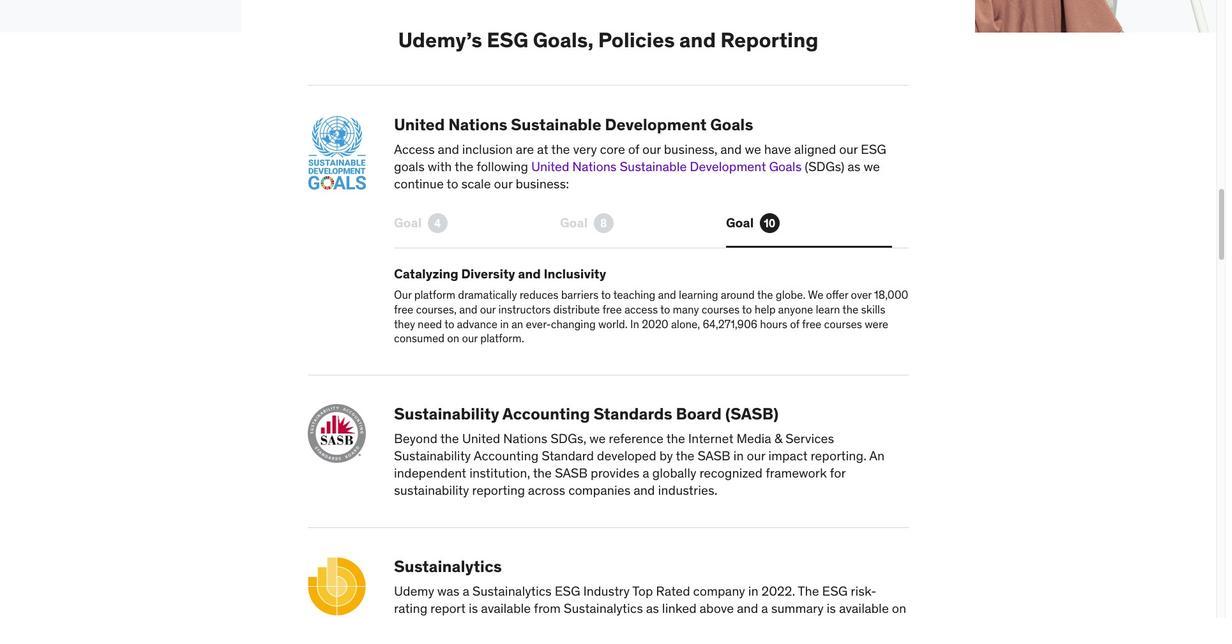 Task type: locate. For each thing, give the bounding box(es) containing it.
on
[[447, 332, 460, 346], [893, 601, 907, 617]]

in inside sustainalytics udemy was a sustainalytics esg industry top rated company in 2022. the esg risk- rating report is available from sustainalytics as linked above and a summary is available on the
[[749, 584, 759, 600]]

united
[[394, 114, 445, 135], [532, 158, 570, 174], [462, 431, 501, 447]]

3 goal from the left
[[727, 214, 757, 230]]

udemy's
[[398, 27, 482, 53]]

0 horizontal spatial united
[[394, 114, 445, 135]]

is right report
[[469, 601, 478, 617]]

0 horizontal spatial goal
[[394, 214, 425, 230]]

esg right aligned at the right top of the page
[[861, 141, 887, 157]]

1 vertical spatial in
[[734, 448, 744, 464]]

1 vertical spatial sustainability
[[394, 448, 471, 464]]

we inside access and inclusion are at the very core of our business, and we have aligned our esg goals with the following
[[745, 141, 762, 157]]

as down top
[[646, 601, 659, 617]]

1 horizontal spatial as
[[848, 158, 861, 174]]

2 horizontal spatial free
[[803, 317, 822, 331]]

sustainalytics down industry
[[564, 601, 643, 617]]

free
[[394, 303, 414, 317], [603, 303, 622, 317], [803, 317, 822, 331]]

development up access and inclusion are at the very core of our business, and we have aligned our esg goals with the following
[[605, 114, 707, 135]]

1 vertical spatial development
[[690, 158, 767, 174]]

of right core
[[629, 141, 640, 157]]

instructors
[[499, 303, 551, 317]]

to down with
[[447, 175, 459, 191]]

our up united nations sustainable development goals 'link'
[[643, 141, 661, 157]]

united nations sustainable development goals
[[394, 114, 754, 135], [532, 158, 802, 174]]

help
[[755, 303, 776, 317]]

0 vertical spatial courses
[[702, 303, 740, 317]]

0 vertical spatial we
[[745, 141, 762, 157]]

1 vertical spatial a
[[463, 584, 470, 600]]

2 sustainability from the top
[[394, 448, 471, 464]]

a right was
[[463, 584, 470, 600]]

platform
[[415, 288, 456, 302]]

nations down very
[[573, 158, 617, 174]]

world.
[[599, 317, 628, 331]]

and
[[680, 27, 716, 53], [438, 141, 459, 157], [721, 141, 742, 157], [518, 266, 541, 282], [659, 288, 677, 302], [460, 303, 478, 317], [634, 483, 655, 499], [737, 601, 759, 617]]

0 vertical spatial as
[[848, 158, 861, 174]]

development down business,
[[690, 158, 767, 174]]

sasb down standard
[[555, 465, 588, 481]]

sasb down "internet"
[[698, 448, 731, 464]]

our down following
[[494, 175, 513, 191]]

is
[[469, 601, 478, 617], [827, 601, 837, 617]]

1 vertical spatial we
[[864, 158, 880, 174]]

sustainability up independent
[[394, 448, 471, 464]]

1 horizontal spatial we
[[745, 141, 762, 157]]

following
[[477, 158, 529, 174]]

beyond
[[394, 431, 438, 447]]

2 horizontal spatial we
[[864, 158, 880, 174]]

64,271,906
[[703, 317, 758, 331]]

1 horizontal spatial available
[[840, 601, 889, 617]]

courses up 64,271,906
[[702, 303, 740, 317]]

offer
[[827, 288, 849, 302]]

1 vertical spatial goals
[[770, 158, 802, 174]]

sustainability accounting standards board (sasb) beyond the united nations sdgs, we reference the internet media & services sustainability accounting standard developed by the sasb in our impact reporting. an independent institution, the sasb provides a globally recognized framework for sustainability reporting across companies and industries.
[[394, 404, 885, 499]]

1 horizontal spatial free
[[603, 303, 622, 317]]

2 vertical spatial in
[[749, 584, 759, 600]]

and up reduces
[[518, 266, 541, 282]]

a down 2022.
[[762, 601, 769, 617]]

united up access
[[394, 114, 445, 135]]

our down 'media'
[[747, 448, 766, 464]]

we right the (sdgs)
[[864, 158, 880, 174]]

and down the provides
[[634, 483, 655, 499]]

0 horizontal spatial as
[[646, 601, 659, 617]]

2 horizontal spatial in
[[749, 584, 759, 600]]

need
[[418, 317, 442, 331]]

have
[[765, 141, 792, 157]]

goal for 10
[[727, 214, 757, 230]]

goal
[[394, 214, 425, 230], [560, 214, 591, 230], [727, 214, 757, 230]]

esg left goals,
[[487, 27, 529, 53]]

(sasb)
[[726, 404, 779, 425]]

0 vertical spatial goals
[[711, 114, 754, 135]]

of down anyone
[[791, 317, 800, 331]]

esg
[[487, 27, 529, 53], [861, 141, 887, 157], [555, 584, 581, 600], [823, 584, 848, 600]]

to right barriers
[[601, 288, 611, 302]]

available
[[481, 601, 531, 617], [840, 601, 889, 617]]

developed
[[597, 448, 657, 464]]

0 horizontal spatial is
[[469, 601, 478, 617]]

nations up inclusion on the top of page
[[449, 114, 508, 135]]

sustainability up beyond
[[394, 404, 500, 425]]

sustainalytics up from
[[473, 584, 552, 600]]

0 vertical spatial development
[[605, 114, 707, 135]]

a down developed
[[643, 465, 650, 481]]

0 vertical spatial sustainability
[[394, 404, 500, 425]]

1 horizontal spatial a
[[643, 465, 650, 481]]

from
[[534, 601, 561, 617]]

the right by
[[676, 448, 695, 464]]

0 vertical spatial in
[[500, 317, 509, 331]]

we
[[745, 141, 762, 157], [864, 158, 880, 174], [590, 431, 606, 447]]

0 horizontal spatial goals
[[711, 114, 754, 135]]

institution,
[[470, 465, 531, 481]]

to inside (sdgs) as we continue to scale our business:
[[447, 175, 459, 191]]

0 horizontal spatial we
[[590, 431, 606, 447]]

2 vertical spatial a
[[762, 601, 769, 617]]

1 horizontal spatial goal
[[560, 214, 591, 230]]

companies
[[569, 483, 631, 499]]

internet
[[689, 431, 734, 447]]

1 horizontal spatial on
[[893, 601, 907, 617]]

0 horizontal spatial in
[[500, 317, 509, 331]]

1 horizontal spatial is
[[827, 601, 837, 617]]

united nations sustainable development goals up very
[[394, 114, 754, 135]]

1 vertical spatial as
[[646, 601, 659, 617]]

1 vertical spatial on
[[893, 601, 907, 617]]

dramatically
[[458, 288, 517, 302]]

0 vertical spatial united
[[394, 114, 445, 135]]

our down "advance"
[[462, 332, 478, 346]]

media
[[737, 431, 772, 447]]

courses down learn
[[825, 317, 863, 331]]

1 vertical spatial sustainable
[[620, 158, 687, 174]]

available left from
[[481, 601, 531, 617]]

and right business,
[[721, 141, 742, 157]]

0 vertical spatial of
[[629, 141, 640, 157]]

in left 2022.
[[749, 584, 759, 600]]

goal for 4
[[394, 214, 425, 230]]

core
[[600, 141, 626, 157]]

0 horizontal spatial sustainable
[[511, 114, 602, 135]]

the right at
[[552, 141, 570, 157]]

2 goal from the left
[[560, 214, 591, 230]]

very
[[573, 141, 597, 157]]

goals
[[711, 114, 754, 135], [770, 158, 802, 174]]

as inside (sdgs) as we continue to scale our business:
[[848, 158, 861, 174]]

goal left 10
[[727, 214, 757, 230]]

anyone
[[779, 303, 814, 317]]

udemy's esg goals, policies and reporting
[[398, 27, 819, 53]]

2 vertical spatial we
[[590, 431, 606, 447]]

1 vertical spatial courses
[[825, 317, 863, 331]]

2 horizontal spatial a
[[762, 601, 769, 617]]

0 vertical spatial a
[[643, 465, 650, 481]]

continue
[[394, 175, 444, 191]]

courses,
[[416, 303, 457, 317]]

in
[[500, 317, 509, 331], [734, 448, 744, 464], [749, 584, 759, 600]]

0 vertical spatial on
[[447, 332, 460, 346]]

1 horizontal spatial of
[[791, 317, 800, 331]]

goals up business,
[[711, 114, 754, 135]]

accounting
[[503, 404, 590, 425], [474, 448, 539, 464]]

2 vertical spatial united
[[462, 431, 501, 447]]

platform.
[[481, 332, 524, 346]]

1 vertical spatial accounting
[[474, 448, 539, 464]]

1 horizontal spatial courses
[[825, 317, 863, 331]]

nations
[[449, 114, 508, 135], [573, 158, 617, 174], [504, 431, 548, 447]]

the down rating
[[394, 618, 413, 619]]

free up they
[[394, 303, 414, 317]]

goal left 4
[[394, 214, 425, 230]]

1 horizontal spatial in
[[734, 448, 744, 464]]

0 horizontal spatial available
[[481, 601, 531, 617]]

in up 'recognized'
[[734, 448, 744, 464]]

1 horizontal spatial sustainable
[[620, 158, 687, 174]]

and up "advance"
[[460, 303, 478, 317]]

0 vertical spatial sasb
[[698, 448, 731, 464]]

top
[[633, 584, 653, 600]]

0 horizontal spatial on
[[447, 332, 460, 346]]

reporting
[[721, 27, 819, 53]]

nations up institution,
[[504, 431, 548, 447]]

united up institution,
[[462, 431, 501, 447]]

as right the (sdgs)
[[848, 158, 861, 174]]

1 vertical spatial of
[[791, 317, 800, 331]]

an
[[870, 448, 885, 464]]

and right above
[[737, 601, 759, 617]]

we right the 'sdgs,'
[[590, 431, 606, 447]]

accounting up institution,
[[474, 448, 539, 464]]

changing
[[551, 317, 596, 331]]

18,000
[[875, 288, 909, 302]]

2 horizontal spatial goal
[[727, 214, 757, 230]]

1 horizontal spatial sasb
[[698, 448, 731, 464]]

the
[[552, 141, 570, 157], [455, 158, 474, 174], [758, 288, 774, 302], [843, 303, 859, 317], [441, 431, 459, 447], [667, 431, 686, 447], [676, 448, 695, 464], [533, 465, 552, 481], [394, 618, 413, 619]]

sustainability
[[394, 404, 500, 425], [394, 448, 471, 464]]

0 horizontal spatial a
[[463, 584, 470, 600]]

sustainable up at
[[511, 114, 602, 135]]

our
[[643, 141, 661, 157], [840, 141, 858, 157], [494, 175, 513, 191], [480, 303, 496, 317], [462, 332, 478, 346], [747, 448, 766, 464]]

2 horizontal spatial united
[[532, 158, 570, 174]]

development
[[605, 114, 707, 135], [690, 158, 767, 174]]

we left have
[[745, 141, 762, 157]]

of
[[629, 141, 640, 157], [791, 317, 800, 331]]

2 vertical spatial nations
[[504, 431, 548, 447]]

0 vertical spatial sustainable
[[511, 114, 602, 135]]

on inside sustainalytics udemy was a sustainalytics esg industry top rated company in 2022. the esg risk- rating report is available from sustainalytics as linked above and a summary is available on the
[[893, 601, 907, 617]]

sustainalytics udemy was a sustainalytics esg industry top rated company in 2022. the esg risk- rating report is available from sustainalytics as linked above and a summary is available on the
[[394, 557, 907, 619]]

free down anyone
[[803, 317, 822, 331]]

goal left 8
[[560, 214, 591, 230]]

sustainalytics
[[394, 557, 502, 577], [473, 584, 552, 600], [564, 601, 643, 617]]

of inside catalyzing diversity and inclusivity our platform dramatically reduces barriers to teaching and learning around the globe. we offer over 18,000 free courses, and our instructors distribute free access to many courses to help anyone learn the skills they need to advance in an ever-changing world. in 2020 alone, 64,271,906 hours of free courses were consumed on our platform.
[[791, 317, 800, 331]]

board
[[676, 404, 722, 425]]

the up across
[[533, 465, 552, 481]]

our inside sustainability accounting standards board (sasb) beyond the united nations sdgs, we reference the internet media & services sustainability accounting standard developed by the sasb in our impact reporting. an independent institution, the sasb provides a globally recognized framework for sustainability reporting across companies and industries.
[[747, 448, 766, 464]]

courses
[[702, 303, 740, 317], [825, 317, 863, 331]]

0 horizontal spatial of
[[629, 141, 640, 157]]

impact
[[769, 448, 808, 464]]

inclusion
[[463, 141, 513, 157]]

goals,
[[533, 27, 594, 53]]

is right summary
[[827, 601, 837, 617]]

the up by
[[667, 431, 686, 447]]

united nations sustainable development goals link
[[532, 158, 802, 174]]

accounting up the 'sdgs,'
[[503, 404, 590, 425]]

around
[[721, 288, 755, 302]]

was
[[438, 584, 460, 600]]

in left an
[[500, 317, 509, 331]]

aligned
[[795, 141, 837, 157]]

as
[[848, 158, 861, 174], [646, 601, 659, 617]]

united down at
[[532, 158, 570, 174]]

in
[[631, 317, 640, 331]]

in inside sustainability accounting standards board (sasb) beyond the united nations sdgs, we reference the internet media & services sustainability accounting standard developed by the sasb in our impact reporting. an independent institution, the sasb provides a globally recognized framework for sustainability reporting across companies and industries.
[[734, 448, 744, 464]]

sustainalytics up was
[[394, 557, 502, 577]]

access
[[394, 141, 435, 157]]

united nations sustainable development goals down business,
[[532, 158, 802, 174]]

reference
[[609, 431, 664, 447]]

0 horizontal spatial sasb
[[555, 465, 588, 481]]

1 horizontal spatial united
[[462, 431, 501, 447]]

report
[[431, 601, 466, 617]]

2 available from the left
[[840, 601, 889, 617]]

available down risk-
[[840, 601, 889, 617]]

sustainable down business,
[[620, 158, 687, 174]]

free up world.
[[603, 303, 622, 317]]

of inside access and inclusion are at the very core of our business, and we have aligned our esg goals with the following
[[629, 141, 640, 157]]

goals down have
[[770, 158, 802, 174]]

1 goal from the left
[[394, 214, 425, 230]]



Task type: vqa. For each thing, say whether or not it's contained in the screenshot.
the Why
no



Task type: describe. For each thing, give the bounding box(es) containing it.
our down dramatically
[[480, 303, 496, 317]]

business:
[[516, 175, 569, 191]]

2 is from the left
[[827, 601, 837, 617]]

to up 2020 at the bottom of the page
[[661, 303, 671, 317]]

0 vertical spatial accounting
[[503, 404, 590, 425]]

the up scale
[[455, 158, 474, 174]]

policies
[[599, 27, 675, 53]]

linked
[[663, 601, 697, 617]]

advance
[[457, 317, 498, 331]]

and inside sustainability accounting standards board (sasb) beyond the united nations sdgs, we reference the internet media & services sustainability accounting standard developed by the sasb in our impact reporting. an independent institution, the sasb provides a globally recognized framework for sustainability reporting across companies and industries.
[[634, 483, 655, 499]]

we inside (sdgs) as we continue to scale our business:
[[864, 158, 880, 174]]

and right the policies
[[680, 27, 716, 53]]

access
[[625, 303, 658, 317]]

independent
[[394, 465, 467, 481]]

catalyzing diversity and inclusivity our platform dramatically reduces barriers to teaching and learning around the globe. we offer over 18,000 free courses, and our instructors distribute free access to many courses to help anyone learn the skills they need to advance in an ever-changing world. in 2020 alone, 64,271,906 hours of free courses were consumed on our platform.
[[394, 266, 909, 346]]

our
[[394, 288, 412, 302]]

the down over
[[843, 303, 859, 317]]

an
[[512, 317, 524, 331]]

alone,
[[672, 317, 701, 331]]

1 available from the left
[[481, 601, 531, 617]]

to down around
[[743, 303, 752, 317]]

we
[[808, 288, 824, 302]]

they
[[394, 317, 415, 331]]

the up help
[[758, 288, 774, 302]]

and up with
[[438, 141, 459, 157]]

a inside sustainability accounting standards board (sasb) beyond the united nations sdgs, we reference the internet media & services sustainability accounting standard developed by the sasb in our impact reporting. an independent institution, the sasb provides a globally recognized framework for sustainability reporting across companies and industries.
[[643, 465, 650, 481]]

standard
[[542, 448, 594, 464]]

risk-
[[851, 584, 877, 600]]

for
[[830, 465, 846, 481]]

recognized
[[700, 465, 763, 481]]

2022.
[[762, 584, 796, 600]]

hours
[[761, 317, 788, 331]]

services
[[786, 431, 835, 447]]

(sdgs) as we continue to scale our business:
[[394, 158, 880, 191]]

learning
[[679, 288, 719, 302]]

framework
[[766, 465, 827, 481]]

1 vertical spatial sasb
[[555, 465, 588, 481]]

globally
[[653, 465, 697, 481]]

udemy
[[394, 584, 435, 600]]

above
[[700, 601, 734, 617]]

company
[[694, 584, 746, 600]]

1 sustainability from the top
[[394, 404, 500, 425]]

the inside sustainalytics udemy was a sustainalytics esg industry top rated company in 2022. the esg risk- rating report is available from sustainalytics as linked above and a summary is available on the
[[394, 618, 413, 619]]

industries.
[[658, 483, 718, 499]]

1 vertical spatial sustainalytics
[[473, 584, 552, 600]]

0 horizontal spatial free
[[394, 303, 414, 317]]

in inside catalyzing diversity and inclusivity our platform dramatically reduces barriers to teaching and learning around the globe. we offer over 18,000 free courses, and our instructors distribute free access to many courses to help anyone learn the skills they need to advance in an ever-changing world. in 2020 alone, 64,271,906 hours of free courses were consumed on our platform.
[[500, 317, 509, 331]]

at
[[537, 141, 549, 157]]

our inside (sdgs) as we continue to scale our business:
[[494, 175, 513, 191]]

1 is from the left
[[469, 601, 478, 617]]

&
[[775, 431, 783, 447]]

summary
[[772, 601, 824, 617]]

distribute
[[554, 303, 600, 317]]

scale
[[462, 175, 491, 191]]

and up many
[[659, 288, 677, 302]]

across
[[528, 483, 566, 499]]

2020
[[642, 317, 669, 331]]

were
[[865, 317, 889, 331]]

1 horizontal spatial goals
[[770, 158, 802, 174]]

rated
[[656, 584, 691, 600]]

ever-
[[526, 317, 551, 331]]

on inside catalyzing diversity and inclusivity our platform dramatically reduces barriers to teaching and learning around the globe. we offer over 18,000 free courses, and our instructors distribute free access to many courses to help anyone learn the skills they need to advance in an ever-changing world. in 2020 alone, 64,271,906 hours of free courses were consumed on our platform.
[[447, 332, 460, 346]]

8
[[601, 216, 607, 230]]

2 vertical spatial sustainalytics
[[564, 601, 643, 617]]

sustainability
[[394, 483, 469, 499]]

0 vertical spatial nations
[[449, 114, 508, 135]]

0 horizontal spatial courses
[[702, 303, 740, 317]]

reporting
[[472, 483, 525, 499]]

globe.
[[776, 288, 806, 302]]

with
[[428, 158, 452, 174]]

to right need
[[445, 317, 455, 331]]

1 vertical spatial united nations sustainable development goals
[[532, 158, 802, 174]]

reduces
[[520, 288, 559, 302]]

skills
[[862, 303, 886, 317]]

0 vertical spatial sustainalytics
[[394, 557, 502, 577]]

over
[[851, 288, 872, 302]]

the right beyond
[[441, 431, 459, 447]]

our up the (sdgs)
[[840, 141, 858, 157]]

standards
[[594, 404, 673, 425]]

barriers
[[561, 288, 599, 302]]

esg inside access and inclusion are at the very core of our business, and we have aligned our esg goals with the following
[[861, 141, 887, 157]]

esg right 'the'
[[823, 584, 848, 600]]

are
[[516, 141, 534, 157]]

rating
[[394, 601, 428, 617]]

nations inside sustainability accounting standards board (sasb) beyond the united nations sdgs, we reference the internet media & services sustainability accounting standard developed by the sasb in our impact reporting. an independent institution, the sasb provides a globally recognized framework for sustainability reporting across companies and industries.
[[504, 431, 548, 447]]

1 vertical spatial united
[[532, 158, 570, 174]]

goals
[[394, 158, 425, 174]]

the
[[798, 584, 820, 600]]

(sdgs)
[[805, 158, 845, 174]]

0 vertical spatial united nations sustainable development goals
[[394, 114, 754, 135]]

and inside sustainalytics udemy was a sustainalytics esg industry top rated company in 2022. the esg risk- rating report is available from sustainalytics as linked above and a summary is available on the
[[737, 601, 759, 617]]

united inside sustainability accounting standards board (sasb) beyond the united nations sdgs, we reference the internet media & services sustainability accounting standard developed by the sasb in our impact reporting. an independent institution, the sasb provides a globally recognized framework for sustainability reporting across companies and industries.
[[462, 431, 501, 447]]

goal for 8
[[560, 214, 591, 230]]

many
[[673, 303, 699, 317]]

4
[[435, 216, 441, 230]]

access and inclusion are at the very core of our business, and we have aligned our esg goals with the following
[[394, 141, 887, 174]]

reporting.
[[811, 448, 867, 464]]

business,
[[664, 141, 718, 157]]

teaching
[[614, 288, 656, 302]]

diversity
[[462, 266, 516, 282]]

esg up from
[[555, 584, 581, 600]]

1 vertical spatial nations
[[573, 158, 617, 174]]

we inside sustainability accounting standards board (sasb) beyond the united nations sdgs, we reference the internet media & services sustainability accounting standard developed by the sasb in our impact reporting. an independent institution, the sasb provides a globally recognized framework for sustainability reporting across companies and industries.
[[590, 431, 606, 447]]

sdgs,
[[551, 431, 587, 447]]

10
[[764, 216, 776, 230]]

by
[[660, 448, 673, 464]]

industry
[[584, 584, 630, 600]]

as inside sustainalytics udemy was a sustainalytics esg industry top rated company in 2022. the esg risk- rating report is available from sustainalytics as linked above and a summary is available on the
[[646, 601, 659, 617]]



